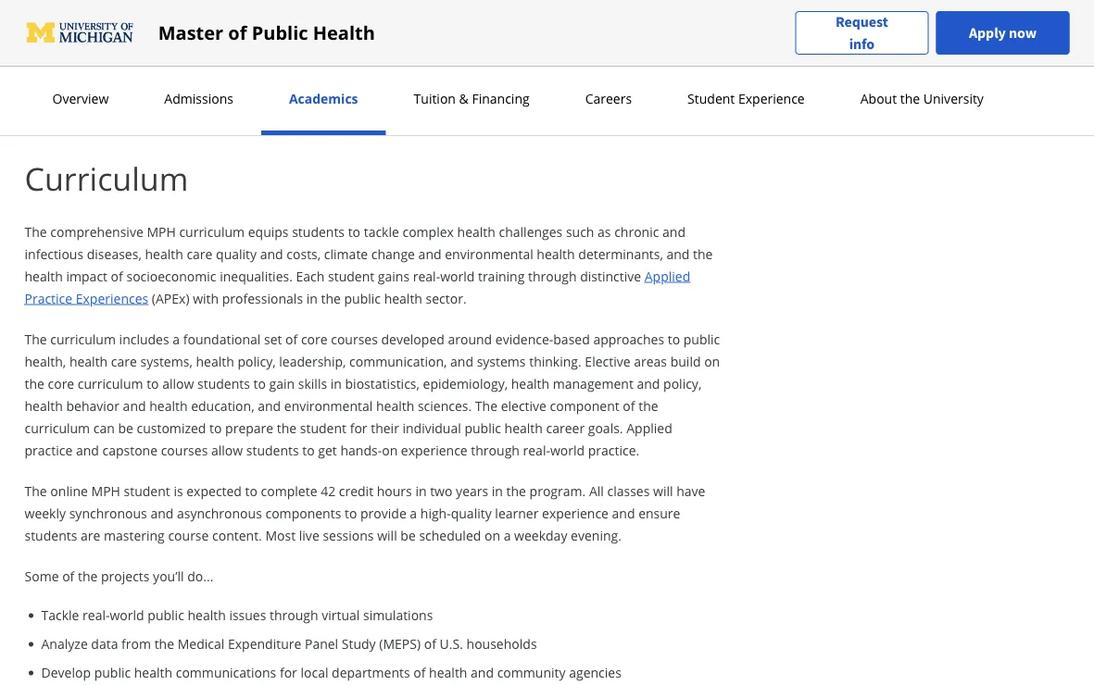 Task type: locate. For each thing, give the bounding box(es) containing it.
0 vertical spatial applied
[[645, 267, 691, 285]]

the down the areas
[[639, 397, 659, 415]]

courses down customized
[[161, 442, 208, 459]]

become effective evaluators, advocates and coalition-builders within policy-making.
[[41, 2, 545, 19]]

a up systems,
[[173, 330, 180, 348]]

0 horizontal spatial experience
[[401, 442, 468, 459]]

approaches
[[594, 330, 665, 348]]

0 vertical spatial allow
[[162, 375, 194, 393]]

based inside the curriculum includes a foundational set of core courses developed around evidence-based approaches to public health, health care systems, health policy, leadership, communication, and systems thinking. elective areas build on the core curriculum to allow students to gain skills in biostatistics, epidemiology, health management and policy, health behavior and health education, and environmental health sciences. the elective component of the curriculum can be customized to prepare the student for their individual public health career goals. applied practice and capstone courses allow students to get hands-on experience through real-world practice.
[[554, 330, 590, 348]]

care inside "list item"
[[539, 108, 565, 125]]

component
[[550, 397, 620, 415]]

1 vertical spatial list
[[32, 606, 722, 686]]

foundational
[[183, 330, 261, 348]]

customized
[[137, 419, 206, 437]]

evidence- up systems
[[496, 330, 554, 348]]

world up the from at the left bottom
[[110, 607, 144, 625]]

curriculum left equips
[[179, 223, 245, 241]]

such inside the comprehensive mph curriculum equips students to tackle complex health challenges such as chronic and infectious diseases, health care quality and costs, climate change and environmental health determinants, and the health impact of socioeconomic inequalities. each student gains real-world training through distinctive
[[566, 223, 595, 241]]

applied inside applied practice experiences
[[645, 267, 691, 285]]

mph inside the online mph student is expected to complete 42 credit hours in two years in the program. all classes will have weekly synchronous and asynchronous components to provide a high-quality learner experience and ensure students are mastering course content. most live sessions will be scheduled on a weekday evening.
[[91, 482, 120, 500]]

university of michigan image
[[25, 18, 136, 48]]

applied up the practice.
[[627, 419, 673, 437]]

synchronous
[[69, 505, 147, 522]]

1 horizontal spatial be
[[401, 527, 416, 545]]

student down climate
[[328, 267, 375, 285]]

will up ensure
[[653, 482, 673, 500]]

will
[[653, 482, 673, 500], [377, 527, 397, 545]]

for inside develop public health communications for local departments of health and community agencies list item
[[280, 665, 297, 682]]

evening.
[[571, 527, 622, 545]]

policy,
[[238, 353, 276, 370], [664, 375, 702, 393]]

0 vertical spatial as
[[330, 108, 344, 125]]

care down includes
[[111, 353, 137, 370]]

1 horizontal spatial based
[[554, 330, 590, 348]]

0 horizontal spatial quality
[[216, 245, 257, 263]]

based down employ
[[41, 79, 78, 96]]

the right the from at the left bottom
[[154, 636, 174, 653]]

0 horizontal spatial will
[[377, 527, 397, 545]]

about
[[861, 90, 897, 108]]

1 list from the top
[[32, 0, 722, 126]]

through up analyze data from the medical expenditure panel study (meps) of u.s. households
[[270, 607, 318, 625]]

0 vertical spatial care
[[539, 108, 565, 125]]

world
[[440, 267, 475, 285], [551, 442, 585, 459], [110, 607, 144, 625]]

applied inside the curriculum includes a foundational set of core courses developed around evidence-based approaches to public health, health care systems, health policy, leadership, communication, and systems thinking. elective areas build on the core curriculum to allow students to gain skills in biostatistics, epidemiology, health management and policy, health behavior and health education, and environmental health sciences. the elective component of the curriculum can be customized to prepare the student for their individual public health career goals. applied practice and capstone courses allow students to get hands-on experience through real-world practice.
[[627, 419, 673, 437]]

the down epidemiology, at the bottom left of the page
[[475, 397, 498, 415]]

practice
[[25, 442, 73, 459]]

42
[[321, 482, 336, 500]]

allow
[[162, 375, 194, 393], [211, 442, 243, 459]]

2 horizontal spatial care
[[539, 108, 565, 125]]

1 vertical spatial be
[[401, 527, 416, 545]]

0 horizontal spatial through
[[270, 607, 318, 625]]

0 horizontal spatial health,
[[25, 353, 66, 370]]

dive
[[41, 108, 68, 125]]

0 vertical spatial core
[[301, 330, 328, 348]]

2 horizontal spatial real-
[[523, 442, 551, 459]]

real- inside list item
[[83, 607, 110, 625]]

its
[[448, 31, 462, 48]]

complete
[[261, 482, 317, 500]]

includes
[[119, 330, 169, 348]]

1 vertical spatial mph
[[91, 482, 120, 500]]

online
[[50, 482, 88, 500]]

health, inside the curriculum includes a foundational set of core courses developed around evidence-based approaches to public health, health care systems, health policy, leadership, communication, and systems thinking. elective areas build on the core curriculum to allow students to gain skills in biostatistics, epidemiology, health management and policy, health behavior and health education, and environmental health sciences. the elective component of the curriculum can be customized to prepare the student for their individual public health career goals. applied practice and capstone courses allow students to get hands-on experience through real-world practice.
[[25, 353, 66, 370]]

1 horizontal spatial mph
[[147, 223, 176, 241]]

such
[[299, 108, 327, 125], [566, 223, 595, 241]]

the down practice
[[25, 330, 47, 348]]

world up the sector.
[[440, 267, 475, 285]]

population inside "list item"
[[155, 108, 221, 125]]

request info button
[[796, 11, 929, 55]]

on inside the online mph student is expected to complete 42 credit hours in two years in the program. all classes will have weekly synchronous and asynchronous components to provide a high-quality learner experience and ensure students are mastering course content. most live sessions will be scheduled on a weekday evening.
[[485, 527, 501, 545]]

1 vertical spatial evidence-
[[496, 330, 554, 348]]

2 vertical spatial through
[[270, 607, 318, 625]]

1 vertical spatial population
[[155, 108, 221, 125]]

panel
[[305, 636, 338, 653]]

do...
[[187, 568, 214, 585]]

education,
[[191, 397, 255, 415]]

1 vertical spatial such
[[566, 223, 595, 241]]

applied practice experiences
[[25, 267, 691, 307]]

admissions
[[164, 90, 234, 108]]

careers link
[[580, 90, 638, 108]]

build
[[671, 353, 701, 370]]

allow down "prepare"
[[211, 442, 243, 459]]

public down coalition-
[[305, 31, 342, 48]]

2 list from the top
[[32, 606, 722, 686]]

the inside the comprehensive mph curriculum equips students to tackle complex health challenges such as chronic and infectious diseases, health care quality and costs, climate change and environmental health determinants, and the health impact of socioeconomic inequalities. each student gains real-world training through distinctive
[[25, 223, 47, 241]]

of
[[228, 20, 247, 45], [183, 31, 195, 48], [290, 31, 302, 48], [111, 267, 123, 285], [286, 330, 298, 348], [623, 397, 635, 415], [62, 568, 74, 585], [424, 636, 437, 653], [414, 665, 426, 682]]

quality up the inequalities.
[[216, 245, 257, 263]]

to up academics
[[316, 59, 328, 77]]

of inside the comprehensive mph curriculum equips students to tackle complex health challenges such as chronic and infectious diseases, health care quality and costs, climate change and environmental health determinants, and the health impact of socioeconomic inequalities. each student gains real-world training through distinctive
[[111, 267, 123, 285]]

expenditure
[[228, 636, 302, 653]]

2 vertical spatial student
[[124, 482, 170, 500]]

policy, down set
[[238, 353, 276, 370]]

students down weekly
[[25, 527, 77, 545]]

0 vertical spatial such
[[299, 108, 327, 125]]

curriculum down experiences at left
[[50, 330, 116, 348]]

applied
[[645, 267, 691, 285], [627, 419, 673, 437]]

curriculum up behavior
[[78, 375, 143, 393]]

1 horizontal spatial for
[[350, 419, 368, 437]]

environmental up 'training'
[[445, 245, 534, 263]]

care up socioeconomic
[[187, 245, 213, 263]]

health, down practice
[[25, 353, 66, 370]]

gain an understanding of the profession of public health, including its history, philosophy, and values. list item
[[41, 30, 722, 49]]

1 vertical spatial policy,
[[664, 375, 702, 393]]

student inside the curriculum includes a foundational set of core courses developed around evidence-based approaches to public health, health care systems, health policy, leadership, communication, and systems thinking. elective areas build on the core curriculum to allow students to gain skills in biostatistics, epidemiology, health management and policy, health behavior and health education, and environmental health sciences. the elective component of the curriculum can be customized to prepare the student for their individual public health career goals. applied practice and capstone courses allow students to get hands-on experience through real-world practice.
[[300, 419, 347, 437]]

policy, down build
[[664, 375, 702, 393]]

care for courses
[[111, 353, 137, 370]]

individual
[[403, 419, 461, 437]]

1 vertical spatial allow
[[211, 442, 243, 459]]

0 horizontal spatial world
[[110, 607, 144, 625]]

0 vertical spatial quality
[[216, 245, 257, 263]]

0 vertical spatial mph
[[147, 223, 176, 241]]

0 vertical spatial environmental
[[347, 108, 436, 125]]

real- inside the curriculum includes a foundational set of core courses developed around evidence-based approaches to public health, health care systems, health policy, leadership, communication, and systems thinking. elective areas build on the core curriculum to allow students to gain skills in biostatistics, epidemiology, health management and policy, health behavior and health education, and environmental health sciences. the elective component of the curriculum can be customized to prepare the student for their individual public health career goals. applied practice and capstone courses allow students to get hands-on experience through real-world practice.
[[523, 442, 551, 459]]

the right determinants,
[[693, 245, 713, 263]]

real- up the sector.
[[413, 267, 440, 285]]

hands-
[[341, 442, 382, 459]]

2 vertical spatial world
[[110, 607, 144, 625]]

ensure
[[639, 505, 681, 522]]

mph up 'synchronous'
[[91, 482, 120, 500]]

request info
[[836, 13, 889, 53]]

2 vertical spatial environmental
[[284, 397, 373, 415]]

to inside the comprehensive mph curriculum equips students to tackle complex health challenges such as chronic and infectious diseases, health care quality and costs, climate change and environmental health determinants, and the health impact of socioeconomic inequalities. each student gains real-world training through distinctive
[[348, 223, 361, 241]]

be down "provide"
[[401, 527, 416, 545]]

0 horizontal spatial courses
[[161, 442, 208, 459]]

based up thinking.
[[554, 330, 590, 348]]

to down systems,
[[147, 375, 159, 393]]

1 vertical spatial experience
[[542, 505, 609, 522]]

and down gain an understanding of the profession of public health, including its history, philosophy, and values. list item
[[386, 59, 409, 77]]

as inside "list item"
[[330, 108, 344, 125]]

describe
[[331, 59, 383, 77]]

0 vertical spatial list
[[32, 0, 722, 126]]

be inside the curriculum includes a foundational set of core courses developed around evidence-based approaches to public health, health care systems, health policy, leadership, communication, and systems thinking. elective areas build on the core curriculum to allow students to gain skills in biostatistics, epidemiology, health management and policy, health behavior and health education, and environmental health sciences. the elective component of the curriculum can be customized to prepare the student for their individual public health career goals. applied practice and capstone courses allow students to get hands-on experience through real-world practice.
[[118, 419, 133, 437]]

based inside employ qualitative and quantitative methods to describe and assess population health to advance evidence- based knowledge.
[[41, 79, 78, 96]]

0 vertical spatial experience
[[401, 442, 468, 459]]

1 vertical spatial applied
[[627, 419, 673, 437]]

1 vertical spatial based
[[554, 330, 590, 348]]

1 vertical spatial environmental
[[445, 245, 534, 263]]

employ qualitative and quantitative methods to describe and assess population health to advance evidence- based knowledge. list item
[[41, 58, 722, 97]]

within
[[417, 2, 454, 19]]

content.
[[212, 527, 262, 545]]

through inside list item
[[270, 607, 318, 625]]

world inside the comprehensive mph curriculum equips students to tackle complex health challenges such as chronic and infectious diseases, health care quality and costs, climate change and environmental health determinants, and the health impact of socioeconomic inequalities. each student gains real-world training through distinctive
[[440, 267, 475, 285]]

0 horizontal spatial be
[[118, 419, 133, 437]]

1 vertical spatial through
[[471, 442, 520, 459]]

experience down individual
[[401, 442, 468, 459]]

environmental inside the curriculum includes a foundational set of core courses developed around evidence-based approaches to public health, health care systems, health policy, leadership, communication, and systems thinking. elective areas build on the core curriculum to allow students to gain skills in biostatistics, epidemiology, health management and policy, health behavior and health education, and environmental health sciences. the elective component of the curriculum can be customized to prepare the student for their individual public health career goals. applied practice and capstone courses allow students to get hands-on experience through real-world practice.
[[284, 397, 373, 415]]

0 vertical spatial evidence-
[[636, 59, 694, 77]]

as up determinants,
[[598, 223, 611, 241]]

list containing become effective evaluators, advocates and coalition-builders within policy-making.
[[32, 0, 722, 126]]

as down employ qualitative and quantitative methods to describe and assess population health to advance evidence- based knowledge.
[[330, 108, 344, 125]]

1 vertical spatial for
[[280, 665, 297, 682]]

mph for student
[[91, 482, 120, 500]]

1 vertical spatial student
[[300, 419, 347, 437]]

0 horizontal spatial evidence-
[[496, 330, 554, 348]]

real- inside the comprehensive mph curriculum equips students to tackle complex health challenges such as chronic and infectious diseases, health care quality and costs, climate change and environmental health determinants, and the health impact of socioeconomic inequalities. each student gains real-world training through distinctive
[[413, 267, 440, 285]]

the up practice
[[25, 375, 44, 393]]

2 vertical spatial on
[[485, 527, 501, 545]]

real- down career at the bottom of page
[[523, 442, 551, 459]]

evaluators,
[[148, 2, 215, 19]]

0 horizontal spatial mph
[[91, 482, 120, 500]]

courses up leadership,
[[331, 330, 378, 348]]

public down data
[[94, 665, 131, 682]]

0 vertical spatial be
[[118, 419, 133, 437]]

for left local
[[280, 665, 297, 682]]

of down become effective evaluators, advocates and coalition-builders within policy-making.
[[290, 31, 302, 48]]

0 vertical spatial through
[[528, 267, 577, 285]]

0 vertical spatial world
[[440, 267, 475, 285]]

to left gain
[[254, 375, 266, 393]]

practice
[[25, 290, 72, 307]]

students up costs,
[[292, 223, 345, 241]]

1 vertical spatial core
[[48, 375, 74, 393]]

in right years
[[492, 482, 503, 500]]

be right can
[[118, 419, 133, 437]]

impact
[[66, 267, 108, 285]]

the curriculum includes a foundational set of core courses developed around evidence-based approaches to public health, health care systems, health policy, leadership, communication, and systems thinking. elective areas build on the core curriculum to allow students to gain skills in biostatistics, epidemiology, health management and policy, health behavior and health education, and environmental health sciences. the elective component of the curriculum can be customized to prepare the student for their individual public health career goals. applied practice and capstone courses allow students to get hands-on experience through real-world practice.
[[25, 330, 720, 459]]

world inside list item
[[110, 607, 144, 625]]

through up years
[[471, 442, 520, 459]]

1 vertical spatial on
[[382, 442, 398, 459]]

all
[[589, 482, 604, 500]]

health, inside list item
[[345, 31, 387, 48]]

world down career at the bottom of page
[[551, 442, 585, 459]]

the inside the online mph student is expected to complete 42 credit hours in two years in the program. all classes will have weekly synchronous and asynchronous components to provide a high-quality learner experience and ensure students are mastering course content. most live sessions will be scheduled on a weekday evening.
[[25, 482, 47, 500]]

as inside the comprehensive mph curriculum equips students to tackle complex health challenges such as chronic and infectious diseases, health care quality and costs, climate change and environmental health determinants, and the health impact of socioeconomic inequalities. each student gains real-world training through distinctive
[[598, 223, 611, 241]]

0 horizontal spatial such
[[299, 108, 327, 125]]

for up hands-
[[350, 419, 368, 437]]

comprehensive
[[50, 223, 143, 241]]

1 vertical spatial health,
[[25, 353, 66, 370]]

0 vertical spatial health,
[[345, 31, 387, 48]]

1 horizontal spatial courses
[[331, 330, 378, 348]]

master
[[158, 20, 224, 45]]

curriculum up practice
[[25, 419, 90, 437]]

about the university link
[[855, 90, 990, 108]]

quality down years
[[451, 505, 492, 522]]

0 vertical spatial will
[[653, 482, 673, 500]]

curriculum
[[179, 223, 245, 241], [50, 330, 116, 348], [78, 375, 143, 393], [25, 419, 90, 437]]

population down history,
[[455, 59, 521, 77]]

2 horizontal spatial through
[[528, 267, 577, 285]]

mph up socioeconomic
[[147, 223, 176, 241]]

2 horizontal spatial world
[[551, 442, 585, 459]]

environmental down employ qualitative and quantitative methods to describe and assess population health to advance evidence- based knowledge. list item
[[347, 108, 436, 125]]

become effective evaluators, advocates and coalition-builders within policy-making. list item
[[41, 1, 722, 20]]

1 horizontal spatial real-
[[413, 267, 440, 285]]

field,
[[266, 108, 295, 125]]

environmental
[[347, 108, 436, 125], [445, 245, 534, 263], [284, 397, 373, 415]]

population down quantitative
[[155, 108, 221, 125]]

gain
[[41, 31, 69, 48]]

communication,
[[350, 353, 447, 370]]

asynchronous
[[177, 505, 262, 522]]

0 horizontal spatial real-
[[83, 607, 110, 625]]

1 vertical spatial world
[[551, 442, 585, 459]]

mph for curriculum
[[147, 223, 176, 241]]

&
[[459, 90, 469, 108]]

community
[[497, 665, 566, 682]]

elective
[[585, 353, 631, 370]]

the left projects
[[78, 568, 98, 585]]

in left two
[[416, 482, 427, 500]]

public up build
[[684, 330, 720, 348]]

through inside the curriculum includes a foundational set of core courses developed around evidence-based approaches to public health, health care systems, health policy, leadership, communication, and systems thinking. elective areas build on the core curriculum to allow students to gain skills in biostatistics, epidemiology, health management and policy, health behavior and health education, and environmental health sciences. the elective component of the curriculum can be customized to prepare the student for their individual public health career goals. applied practice and capstone courses allow students to get hands-on experience through real-world practice.
[[471, 442, 520, 459]]

policy-
[[458, 2, 497, 19]]

careers
[[585, 90, 632, 108]]

environmental down skills
[[284, 397, 373, 415]]

projects
[[101, 568, 150, 585]]

core up behavior
[[48, 375, 74, 393]]

experience inside the curriculum includes a foundational set of core courses developed around evidence-based approaches to public health, health care systems, health policy, leadership, communication, and systems thinking. elective areas build on the core curriculum to allow students to gain skills in biostatistics, epidemiology, health management and policy, health behavior and health education, and environmental health sciences. the elective component of the curriculum can be customized to prepare the student for their individual public health career goals. applied practice and capstone courses allow students to get hands-on experience through real-world practice.
[[401, 442, 468, 459]]

such right field,
[[299, 108, 327, 125]]

0 vertical spatial on
[[705, 353, 720, 370]]

0 vertical spatial for
[[350, 419, 368, 437]]

1 horizontal spatial as
[[598, 223, 611, 241]]

determinants,
[[579, 245, 664, 263]]

and down master
[[156, 59, 179, 77]]

care inside the curriculum includes a foundational set of core courses developed around evidence-based approaches to public health, health care systems, health policy, leadership, communication, and systems thinking. elective areas build on the core curriculum to allow students to gain skills in biostatistics, epidemiology, health management and policy, health behavior and health education, and environmental health sciences. the elective component of the curriculum can be customized to prepare the student for their individual public health career goals. applied practice and capstone courses allow students to get hands-on experience through real-world practice.
[[111, 353, 137, 370]]

costs,
[[287, 245, 321, 263]]

core up leadership,
[[301, 330, 328, 348]]

student up get
[[300, 419, 347, 437]]

a down learner
[[504, 527, 511, 545]]

or
[[481, 108, 494, 125]]

1 horizontal spatial allow
[[211, 442, 243, 459]]

on right build
[[705, 353, 720, 370]]

real- up data
[[83, 607, 110, 625]]

health
[[313, 20, 375, 45]]

the for diseases,
[[25, 223, 47, 241]]

1 horizontal spatial care
[[187, 245, 213, 263]]

environmental inside "list item"
[[347, 108, 436, 125]]

of right some
[[62, 568, 74, 585]]

of up goals.
[[623, 397, 635, 415]]

based
[[41, 79, 78, 96], [554, 330, 590, 348]]

mph inside the comprehensive mph curriculum equips students to tackle complex health challenges such as chronic and infectious diseases, health care quality and costs, climate change and environmental health determinants, and the health impact of socioeconomic inequalities. each student gains real-world training through distinctive
[[147, 223, 176, 241]]

2 horizontal spatial on
[[705, 353, 720, 370]]

1 horizontal spatial such
[[566, 223, 595, 241]]

student left is
[[124, 482, 170, 500]]

methods
[[258, 59, 312, 77]]

1 horizontal spatial through
[[471, 442, 520, 459]]

0 horizontal spatial policy,
[[238, 353, 276, 370]]

in right skills
[[331, 375, 342, 393]]

the for program.
[[25, 482, 47, 500]]

the inside the online mph student is expected to complete 42 credit hours in two years in the program. all classes will have weekly synchronous and asynchronous components to provide a high-quality learner experience and ensure students are mastering course content. most live sessions will be scheduled on a weekday evening.
[[507, 482, 526, 500]]

to up climate
[[348, 223, 361, 241]]

0 horizontal spatial care
[[111, 353, 137, 370]]

the inside the comprehensive mph curriculum equips students to tackle complex health challenges such as chronic and infectious diseases, health care quality and costs, climate change and environmental health determinants, and the health impact of socioeconomic inequalities. each student gains real-world training through distinctive
[[693, 245, 713, 263]]

2 vertical spatial care
[[111, 353, 137, 370]]

0 vertical spatial courses
[[331, 330, 378, 348]]

0 vertical spatial student
[[328, 267, 375, 285]]

courses
[[331, 330, 378, 348], [161, 442, 208, 459]]

values.
[[614, 31, 656, 48]]

1 horizontal spatial world
[[440, 267, 475, 285]]

health, up "describe"
[[345, 31, 387, 48]]

evidence- inside the curriculum includes a foundational set of core courses developed around evidence-based approaches to public health, health care systems, health policy, leadership, communication, and systems thinking. elective areas build on the core curriculum to allow students to gain skills in biostatistics, epidemiology, health management and policy, health behavior and health education, and environmental health sciences. the elective component of the curriculum can be customized to prepare the student for their individual public health career goals. applied practice and capstone courses allow students to get hands-on experience through real-world practice.
[[496, 330, 554, 348]]

world inside the curriculum includes a foundational set of core courses developed around evidence-based approaches to public health, health care systems, health policy, leadership, communication, and systems thinking. elective areas build on the core curriculum to allow students to gain skills in biostatistics, epidemiology, health management and policy, health behavior and health education, and environmental health sciences. the elective component of the curriculum can be customized to prepare the student for their individual public health career goals. applied practice and capstone courses allow students to get hands-on experience through real-world practice.
[[551, 442, 585, 459]]

1 horizontal spatial experience
[[542, 505, 609, 522]]

are
[[81, 527, 100, 545]]

2 vertical spatial real-
[[83, 607, 110, 625]]

0 horizontal spatial as
[[330, 108, 344, 125]]

mph
[[147, 223, 176, 241], [91, 482, 120, 500]]

1 vertical spatial care
[[187, 245, 213, 263]]

care left finance.
[[539, 108, 565, 125]]

0 vertical spatial based
[[41, 79, 78, 96]]

health
[[525, 59, 563, 77], [224, 108, 263, 125], [439, 108, 477, 125], [497, 108, 536, 125], [457, 223, 496, 241], [145, 245, 183, 263], [537, 245, 575, 263], [25, 267, 63, 285], [384, 290, 423, 307], [69, 353, 108, 370], [196, 353, 234, 370], [511, 375, 550, 393], [25, 397, 63, 415], [149, 397, 188, 415], [376, 397, 415, 415], [505, 419, 543, 437], [188, 607, 226, 625], [134, 665, 172, 682], [429, 665, 468, 682]]

1 vertical spatial as
[[598, 223, 611, 241]]

0 vertical spatial population
[[455, 59, 521, 77]]

0 horizontal spatial population
[[155, 108, 221, 125]]

care inside the comprehensive mph curriculum equips students to tackle complex health challenges such as chronic and infectious diseases, health care quality and costs, climate change and environmental health determinants, and the health impact of socioeconomic inequalities. each student gains real-world training through distinctive
[[187, 245, 213, 263]]

allow down systems,
[[162, 375, 194, 393]]

population inside employ qualitative and quantitative methods to describe and assess population health to advance evidence- based knowledge.
[[455, 59, 521, 77]]

environmental inside the comprehensive mph curriculum equips students to tackle complex health challenges such as chronic and infectious diseases, health care quality and costs, climate change and environmental health determinants, and the health impact of socioeconomic inequalities. each student gains real-world training through distinctive
[[445, 245, 534, 263]]

simulations
[[363, 607, 433, 625]]

care for complex
[[187, 245, 213, 263]]

students inside the online mph student is expected to complete 42 credit hours in two years in the program. all classes will have weekly synchronous and asynchronous components to provide a high-quality learner experience and ensure students are mastering course content. most live sessions will be scheduled on a weekday evening.
[[25, 527, 77, 545]]

become
[[41, 2, 90, 19]]

1 horizontal spatial population
[[455, 59, 521, 77]]

list containing tackle real-world public health issues through virtual simulations
[[32, 606, 722, 686]]

experience inside the online mph student is expected to complete 42 credit hours in two years in the program. all classes will have weekly synchronous and asynchronous components to provide a high-quality learner experience and ensure students are mastering course content. most live sessions will be scheduled on a weekday evening.
[[542, 505, 609, 522]]

0 horizontal spatial for
[[280, 665, 297, 682]]

a right into
[[145, 108, 152, 125]]

1 vertical spatial real-
[[523, 442, 551, 459]]

0 vertical spatial real-
[[413, 267, 440, 285]]

list
[[32, 0, 722, 126], [32, 606, 722, 686]]

to down the education,
[[210, 419, 222, 437]]

and right behavior
[[123, 397, 146, 415]]

and
[[282, 2, 306, 19], [587, 31, 611, 48], [156, 59, 179, 77], [386, 59, 409, 77], [663, 223, 686, 241], [260, 245, 283, 263], [419, 245, 442, 263], [667, 245, 690, 263], [451, 353, 474, 370], [637, 375, 660, 393], [123, 397, 146, 415], [258, 397, 281, 415], [76, 442, 99, 459], [151, 505, 174, 522], [612, 505, 635, 522], [471, 665, 494, 682]]

virtual
[[322, 607, 360, 625]]

about the university
[[861, 90, 984, 108]]

the up learner
[[507, 482, 526, 500]]

0 horizontal spatial based
[[41, 79, 78, 96]]

1 horizontal spatial quality
[[451, 505, 492, 522]]

1 horizontal spatial evidence-
[[636, 59, 694, 77]]

on down their
[[382, 442, 398, 459]]

applied down determinants,
[[645, 267, 691, 285]]

overview
[[52, 90, 109, 108]]



Task type: vqa. For each thing, say whether or not it's contained in the screenshot.
COURSERA image on the left
no



Task type: describe. For each thing, give the bounding box(es) containing it.
learner
[[495, 505, 539, 522]]

communications
[[176, 665, 276, 682]]

equips
[[248, 223, 289, 241]]

the for health,
[[25, 330, 47, 348]]

of down advocates at the left
[[228, 20, 247, 45]]

elective
[[501, 397, 547, 415]]

change
[[372, 245, 415, 263]]

be inside the online mph student is expected to complete 42 credit hours in two years in the program. all classes will have weekly synchronous and asynchronous components to provide a high-quality learner experience and ensure students are mastering course content. most live sessions will be scheduled on a weekday evening.
[[401, 527, 416, 545]]

and up public
[[282, 2, 306, 19]]

to right expected
[[245, 482, 258, 500]]

advocates
[[218, 2, 279, 19]]

deeper
[[71, 108, 114, 125]]

student inside the online mph student is expected to complete 42 credit hours in two years in the program. all classes will have weekly synchronous and asynchronous components to provide a high-quality learner experience and ensure students are mastering course content. most live sessions will be scheduled on a weekday evening.
[[124, 482, 170, 500]]

health inside employ qualitative and quantitative methods to describe and assess population health to advance evidence- based knowledge.
[[525, 59, 563, 77]]

leadership,
[[279, 353, 346, 370]]

to up build
[[668, 330, 680, 348]]

and up epidemiology, at the bottom left of the page
[[451, 353, 474, 370]]

in inside the curriculum includes a foundational set of core courses developed around evidence-based approaches to public health, health care systems, health policy, leadership, communication, and systems thinking. elective areas build on the core curriculum to allow students to gain skills in biostatistics, epidemiology, health management and policy, health behavior and health education, and environmental health sciences. the elective component of the curriculum can be customized to prepare the student for their individual public health career goals. applied practice and capstone courses allow students to get hands-on experience through real-world practice.
[[331, 375, 342, 393]]

in down the each
[[307, 290, 318, 307]]

of left u.s.
[[424, 636, 437, 653]]

distinctive
[[580, 267, 641, 285]]

weekly
[[25, 505, 66, 522]]

curriculum
[[25, 157, 188, 200]]

gains
[[378, 267, 410, 285]]

student experience
[[688, 90, 805, 108]]

health inside tackle real-world public health issues through virtual simulations list item
[[188, 607, 226, 625]]

and down complex
[[419, 245, 442, 263]]

some
[[25, 568, 59, 585]]

students down "prepare"
[[246, 442, 299, 459]]

quality inside the online mph student is expected to complete 42 credit hours in two years in the program. all classes will have weekly synchronous and asynchronous components to provide a high-quality learner experience and ensure students are mastering course content. most live sessions will be scheduled on a weekday evening.
[[451, 505, 492, 522]]

skills
[[298, 375, 327, 393]]

0 horizontal spatial on
[[382, 442, 398, 459]]

prepare
[[225, 419, 274, 437]]

develop public health communications for local departments of health and community agencies
[[41, 665, 622, 682]]

for inside the curriculum includes a foundational set of core courses developed around evidence-based approaches to public health, health care systems, health policy, leadership, communication, and systems thinking. elective areas build on the core curriculum to allow students to gain skills in biostatistics, epidemiology, health management and policy, health behavior and health education, and environmental health sciences. the elective component of the curriculum can be customized to prepare the student for their individual public health career goals. applied practice and capstone courses allow students to get hands-on experience through real-world practice.
[[350, 419, 368, 437]]

students inside the comprehensive mph curriculum equips students to tackle complex health challenges such as chronic and infectious diseases, health care quality and costs, climate change and environmental health determinants, and the health impact of socioeconomic inequalities. each student gains real-world training through distinctive
[[292, 223, 345, 241]]

and down equips
[[260, 245, 283, 263]]

and down the areas
[[637, 375, 660, 393]]

capstone
[[102, 442, 158, 459]]

high-
[[421, 505, 451, 522]]

live
[[299, 527, 320, 545]]

u.s.
[[440, 636, 463, 653]]

two
[[430, 482, 453, 500]]

students up the education,
[[197, 375, 250, 393]]

hours
[[377, 482, 412, 500]]

credit
[[339, 482, 374, 500]]

student inside the comprehensive mph curriculum equips students to tackle complex health challenges such as chronic and infectious diseases, health care quality and costs, climate change and environmental health determinants, and the health impact of socioeconomic inequalities. each student gains real-world training through distinctive
[[328, 267, 375, 285]]

public down sciences.
[[465, 419, 501, 437]]

to up sessions on the bottom of the page
[[345, 505, 357, 522]]

dive deeper into a population health field, such as environmental health or health care finance.
[[41, 108, 616, 125]]

0 horizontal spatial allow
[[162, 375, 194, 393]]

1 horizontal spatial core
[[301, 330, 328, 348]]

and down gain
[[258, 397, 281, 415]]

qualitative
[[90, 59, 153, 77]]

student
[[688, 90, 735, 108]]

curriculum inside the comprehensive mph curriculum equips students to tackle complex health challenges such as chronic and infectious diseases, health care quality and costs, climate change and environmental health determinants, and the health impact of socioeconomic inequalities. each student gains real-world training through distinctive
[[179, 223, 245, 241]]

the up quantitative
[[199, 31, 219, 48]]

develop
[[41, 665, 91, 682]]

apply now button
[[937, 11, 1070, 55]]

developed
[[381, 330, 445, 348]]

expected
[[187, 482, 242, 500]]

understanding
[[91, 31, 180, 48]]

request
[[836, 13, 889, 31]]

some of the projects you'll do...
[[25, 568, 214, 585]]

to left advance
[[566, 59, 579, 77]]

course
[[168, 527, 209, 545]]

dive deeper into a population health field, such as environmental health or health care finance. list item
[[41, 107, 722, 126]]

agencies
[[569, 665, 622, 682]]

apply now
[[969, 24, 1037, 42]]

advance
[[582, 59, 632, 77]]

0 horizontal spatial core
[[48, 375, 74, 393]]

through inside the comprehensive mph curriculum equips students to tackle complex health challenges such as chronic and infectious diseases, health care quality and costs, climate change and environmental health determinants, and the health impact of socioeconomic inequalities. each student gains real-world training through distinctive
[[528, 267, 577, 285]]

provide
[[361, 505, 407, 522]]

epidemiology,
[[423, 375, 508, 393]]

1 vertical spatial courses
[[161, 442, 208, 459]]

analyze data from the medical expenditure panel study (meps) of u.s. households list item
[[41, 635, 722, 654]]

1 horizontal spatial will
[[653, 482, 673, 500]]

effective
[[94, 2, 145, 19]]

can
[[93, 419, 115, 437]]

and down classes
[[612, 505, 635, 522]]

weekday
[[515, 527, 568, 545]]

finance.
[[568, 108, 616, 125]]

issues
[[229, 607, 266, 625]]

challenges
[[499, 223, 563, 241]]

and right chronic in the right top of the page
[[663, 223, 686, 241]]

history,
[[466, 31, 511, 48]]

info
[[850, 35, 875, 53]]

evidence- inside employ qualitative and quantitative methods to describe and assess population health to advance evidence- based knowledge.
[[636, 59, 694, 77]]

and up course
[[151, 505, 174, 522]]

an
[[73, 31, 88, 48]]

get
[[318, 442, 337, 459]]

admissions link
[[159, 90, 239, 108]]

and down can
[[76, 442, 99, 459]]

and right determinants,
[[667, 245, 690, 263]]

quality inside the comprehensive mph curriculum equips students to tackle complex health challenges such as chronic and infectious diseases, health care quality and costs, climate change and environmental health determinants, and the health impact of socioeconomic inequalities. each student gains real-world training through distinctive
[[216, 245, 257, 263]]

employ
[[41, 59, 86, 77]]

tackle real-world public health issues through virtual simulations list item
[[41, 606, 722, 626]]

systems,
[[140, 353, 193, 370]]

the right "prepare"
[[277, 419, 297, 437]]

and down the households
[[471, 665, 494, 682]]

develop public health communications for local departments of health and community agencies list item
[[41, 664, 722, 683]]

chronic
[[615, 223, 659, 241]]

1 vertical spatial will
[[377, 527, 397, 545]]

the down the each
[[321, 290, 341, 307]]

profession
[[222, 31, 286, 48]]

of down evaluators,
[[183, 31, 195, 48]]

of down (meps)
[[414, 665, 426, 682]]

now
[[1009, 24, 1037, 42]]

biostatistics,
[[345, 375, 420, 393]]

behavior
[[66, 397, 120, 415]]

years
[[456, 482, 489, 500]]

a left high-
[[410, 505, 417, 522]]

the online mph student is expected to complete 42 credit hours in two years in the program. all classes will have weekly synchronous and asynchronous components to provide a high-quality learner experience and ensure students are mastering course content. most live sessions will be scheduled on a weekday evening.
[[25, 482, 706, 545]]

a inside the curriculum includes a foundational set of core courses developed around evidence-based approaches to public health, health care systems, health policy, leadership, communication, and systems thinking. elective areas build on the core curriculum to allow students to gain skills in biostatistics, epidemiology, health management and policy, health behavior and health education, and environmental health sciences. the elective component of the curriculum can be customized to prepare the student for their individual public health career goals. applied practice and capstone courses allow students to get hands-on experience through real-world practice.
[[173, 330, 180, 348]]

(apex) with professionals in the public health sector.
[[148, 290, 467, 307]]

1 horizontal spatial policy,
[[664, 375, 702, 393]]

academics
[[289, 90, 358, 108]]

scheduled
[[419, 527, 481, 545]]

households
[[467, 636, 537, 653]]

of right set
[[286, 330, 298, 348]]

public down you'll
[[148, 607, 184, 625]]

employ qualitative and quantitative methods to describe and assess population health to advance evidence- based knowledge.
[[41, 59, 694, 96]]

such inside "list item"
[[299, 108, 327, 125]]

inequalities.
[[220, 267, 293, 285]]

public down gains
[[344, 290, 381, 307]]

gain an understanding of the profession of public health, including its history, philosophy, and values.
[[41, 31, 656, 48]]

public
[[252, 20, 308, 45]]

assess
[[413, 59, 452, 77]]

goals.
[[588, 419, 623, 437]]

the comprehensive mph curriculum equips students to tackle complex health challenges such as chronic and infectious diseases, health care quality and costs, climate change and environmental health determinants, and the health impact of socioeconomic inequalities. each student gains real-world training through distinctive
[[25, 223, 713, 285]]

0 vertical spatial policy,
[[238, 353, 276, 370]]

complex
[[403, 223, 454, 241]]

including
[[390, 31, 445, 48]]

philosophy,
[[514, 31, 584, 48]]

a inside "list item"
[[145, 108, 152, 125]]

the right about
[[901, 90, 921, 108]]

to left get
[[302, 442, 315, 459]]

and up advance
[[587, 31, 611, 48]]

experience
[[739, 90, 805, 108]]

tuition
[[414, 90, 456, 108]]

sciences.
[[418, 397, 472, 415]]



